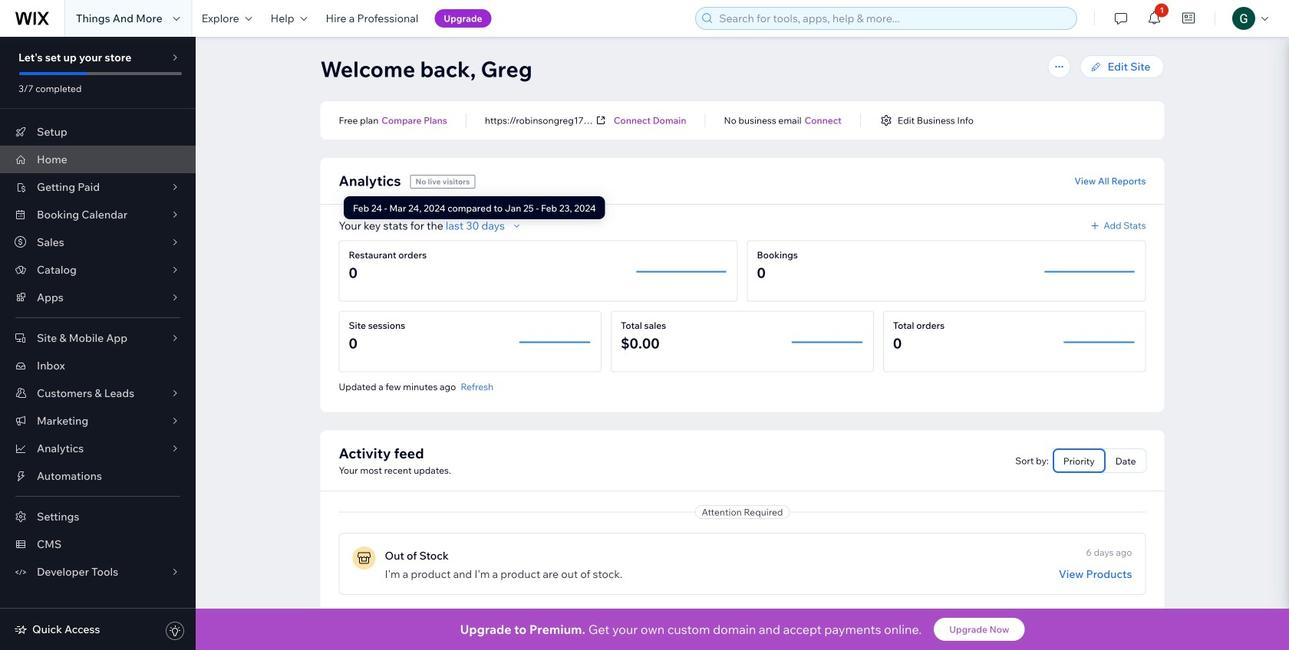 Task type: locate. For each thing, give the bounding box(es) containing it.
sidebar element
[[0, 37, 196, 651]]

Search for tools, apps, help & more... field
[[715, 8, 1072, 29]]



Task type: vqa. For each thing, say whether or not it's contained in the screenshot.
Sidebar element
yes



